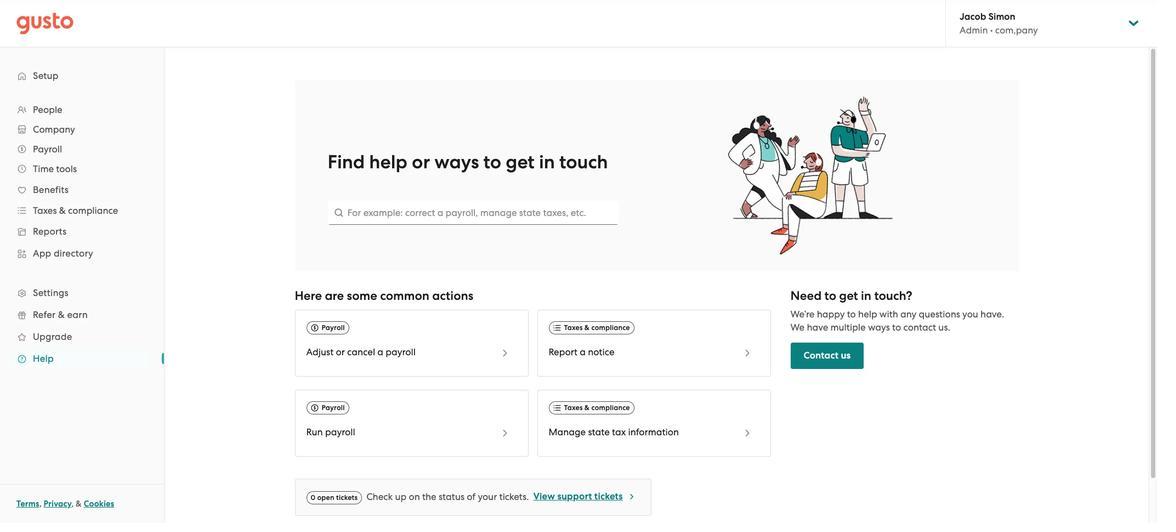Task type: describe. For each thing, give the bounding box(es) containing it.
compliance inside taxes & compliance dropdown button
[[68, 205, 118, 216]]

payroll for adjust
[[322, 324, 345, 332]]

contact us
[[804, 350, 851, 361]]

your
[[478, 491, 497, 502]]

app
[[33, 248, 51, 259]]

2 a from the left
[[580, 347, 586, 358]]

contact
[[804, 350, 839, 361]]

are
[[325, 289, 344, 303]]

have
[[807, 322, 828, 333]]

we're
[[791, 309, 815, 320]]

•
[[990, 25, 993, 36]]

2 , from the left
[[71, 499, 74, 509]]

terms
[[16, 499, 39, 509]]

simon
[[989, 11, 1015, 22]]

time
[[33, 163, 54, 174]]

help
[[33, 353, 54, 364]]

0 horizontal spatial payroll
[[325, 427, 355, 438]]

& up state
[[585, 404, 590, 412]]

touch?
[[874, 289, 912, 303]]

adjust or cancel a payroll
[[306, 347, 416, 358]]

payroll button
[[11, 139, 153, 159]]

payroll inside dropdown button
[[33, 144, 62, 155]]

check up on the status of your tickets.
[[366, 491, 529, 502]]

jacob
[[960, 11, 986, 22]]

contact
[[904, 322, 936, 333]]

taxes & compliance for report
[[564, 324, 630, 332]]

cookies
[[84, 499, 114, 509]]

list containing people
[[0, 100, 164, 370]]

view
[[533, 491, 555, 502]]

company button
[[11, 120, 153, 139]]

notice
[[588, 347, 615, 358]]

taxes & compliance inside dropdown button
[[33, 205, 118, 216]]

1 horizontal spatial payroll
[[386, 347, 416, 358]]

home image
[[16, 12, 73, 34]]

manage state tax information
[[549, 427, 679, 438]]

privacy
[[44, 499, 71, 509]]

refer & earn
[[33, 309, 88, 320]]

status
[[439, 491, 465, 502]]

state
[[588, 427, 610, 438]]

& inside dropdown button
[[59, 205, 66, 216]]

find
[[328, 151, 365, 173]]

& left earn
[[58, 309, 65, 320]]

report
[[549, 347, 578, 358]]

actions
[[432, 289, 473, 303]]

0 vertical spatial get
[[506, 151, 535, 173]]

1 a from the left
[[377, 347, 383, 358]]

us.
[[939, 322, 950, 333]]

privacy link
[[44, 499, 71, 509]]

here are some common actions
[[295, 289, 473, 303]]

compliance for report
[[591, 324, 630, 332]]

cookies button
[[84, 497, 114, 511]]

settings
[[33, 287, 68, 298]]

to up the multiple
[[847, 309, 856, 320]]

gusto navigation element
[[0, 47, 164, 387]]

on
[[409, 491, 420, 502]]

refer & earn link
[[11, 305, 153, 325]]

open
[[317, 494, 334, 502]]

time tools
[[33, 163, 77, 174]]

in inside need to get in touch? we're happy to help with any questions you have. we have multiple ways to contact us.
[[861, 289, 871, 303]]

some
[[347, 289, 377, 303]]

jacob simon admin • com,pany
[[960, 11, 1038, 36]]

the
[[422, 491, 436, 502]]

reports
[[33, 226, 67, 237]]

view support tickets
[[533, 491, 623, 502]]

support
[[557, 491, 592, 502]]

contact us button
[[791, 343, 864, 369]]

taxes inside dropdown button
[[33, 205, 57, 216]]

get inside need to get in touch? we're happy to help with any questions you have. we have multiple ways to contact us.
[[839, 289, 858, 303]]

we
[[791, 322, 805, 333]]

manage
[[549, 427, 586, 438]]

to down with
[[892, 322, 901, 333]]

ways inside need to get in touch? we're happy to help with any questions you have. we have multiple ways to contact us.
[[868, 322, 890, 333]]

tax
[[612, 427, 626, 438]]

need
[[791, 289, 822, 303]]

common
[[380, 289, 429, 303]]

terms link
[[16, 499, 39, 509]]

run
[[306, 427, 323, 438]]

settings link
[[11, 283, 153, 303]]



Task type: vqa. For each thing, say whether or not it's contained in the screenshot.
middle Max
no



Task type: locate. For each thing, give the bounding box(es) containing it.
& up report a notice
[[585, 324, 590, 332]]

here
[[295, 289, 322, 303]]

0 horizontal spatial get
[[506, 151, 535, 173]]

view support tickets link
[[533, 490, 636, 505]]

0
[[311, 494, 315, 502]]

help inside need to get in touch? we're happy to help with any questions you have. we have multiple ways to contact us.
[[858, 309, 877, 320]]

benefits link
[[11, 180, 153, 200]]

1 vertical spatial in
[[861, 289, 871, 303]]

0 horizontal spatial ways
[[435, 151, 479, 173]]

1 , from the left
[[39, 499, 42, 509]]

run payroll
[[306, 427, 355, 438]]

taxes for report
[[564, 324, 583, 332]]

0 vertical spatial taxes
[[33, 205, 57, 216]]

&
[[59, 205, 66, 216], [58, 309, 65, 320], [585, 324, 590, 332], [585, 404, 590, 412], [76, 499, 82, 509]]

help
[[369, 151, 407, 173], [858, 309, 877, 320]]

cancel
[[347, 347, 375, 358]]

taxes & compliance up state
[[564, 404, 630, 412]]

taxes up reports
[[33, 205, 57, 216]]

tickets right support
[[594, 491, 623, 502]]

to
[[483, 151, 501, 173], [825, 289, 836, 303], [847, 309, 856, 320], [892, 322, 901, 333]]

benefits
[[33, 184, 69, 195]]

of
[[467, 491, 476, 502]]

terms , privacy , & cookies
[[16, 499, 114, 509]]

setup link
[[11, 66, 153, 86]]

taxes up manage
[[564, 404, 583, 412]]

0 horizontal spatial a
[[377, 347, 383, 358]]

0 open tickets
[[311, 494, 358, 502]]

payroll up adjust
[[322, 324, 345, 332]]

admin
[[960, 25, 988, 36]]

adjust
[[306, 347, 334, 358]]

any
[[901, 309, 917, 320]]

tools
[[56, 163, 77, 174]]

0 vertical spatial in
[[539, 151, 555, 173]]

payroll right cancel
[[386, 347, 416, 358]]

earn
[[67, 309, 88, 320]]

For example: correct a payroll, manage state taxes, etc. field
[[328, 201, 618, 225]]

2 vertical spatial taxes
[[564, 404, 583, 412]]

& down benefits
[[59, 205, 66, 216]]

people
[[33, 104, 62, 115]]

1 vertical spatial compliance
[[591, 324, 630, 332]]

or
[[412, 151, 430, 173], [336, 347, 345, 358]]

app directory link
[[11, 244, 153, 263]]

1 horizontal spatial ,
[[71, 499, 74, 509]]

information
[[628, 427, 679, 438]]

questions
[[919, 309, 960, 320]]

taxes & compliance button
[[11, 201, 153, 220]]

touch
[[559, 151, 608, 173]]

0 vertical spatial payroll
[[33, 144, 62, 155]]

get
[[506, 151, 535, 173], [839, 289, 858, 303]]

to up 'for example: correct a payroll, manage state taxes, etc.' field
[[483, 151, 501, 173]]

, left cookies
[[71, 499, 74, 509]]

0 horizontal spatial help
[[369, 151, 407, 173]]

2 vertical spatial taxes & compliance
[[564, 404, 630, 412]]

,
[[39, 499, 42, 509], [71, 499, 74, 509]]

tickets.
[[499, 491, 529, 502]]

taxes up report a notice
[[564, 324, 583, 332]]

happy
[[817, 309, 845, 320]]

taxes & compliance down benefits link
[[33, 205, 118, 216]]

1 vertical spatial payroll
[[325, 427, 355, 438]]

1 horizontal spatial a
[[580, 347, 586, 358]]

to up happy
[[825, 289, 836, 303]]

taxes for manage
[[564, 404, 583, 412]]

0 vertical spatial or
[[412, 151, 430, 173]]

1 vertical spatial get
[[839, 289, 858, 303]]

taxes & compliance
[[33, 205, 118, 216], [564, 324, 630, 332], [564, 404, 630, 412]]

compliance up the notice
[[591, 324, 630, 332]]

2 vertical spatial payroll
[[322, 404, 345, 412]]

find help or ways to get in touch
[[328, 151, 608, 173]]

0 vertical spatial payroll
[[386, 347, 416, 358]]

1 horizontal spatial help
[[858, 309, 877, 320]]

0 vertical spatial taxes & compliance
[[33, 205, 118, 216]]

list
[[0, 100, 164, 370]]

payroll up time
[[33, 144, 62, 155]]

1 horizontal spatial get
[[839, 289, 858, 303]]

check
[[366, 491, 393, 502]]

people button
[[11, 100, 153, 120]]

0 horizontal spatial in
[[539, 151, 555, 173]]

1 horizontal spatial tickets
[[594, 491, 623, 502]]

in left touch
[[539, 151, 555, 173]]

directory
[[54, 248, 93, 259]]

need to get in touch? we're happy to help with any questions you have. we have multiple ways to contact us.
[[791, 289, 1004, 333]]

0 horizontal spatial ,
[[39, 499, 42, 509]]

help link
[[11, 349, 153, 369]]

2 vertical spatial compliance
[[591, 404, 630, 412]]

1 vertical spatial or
[[336, 347, 345, 358]]

have.
[[981, 309, 1004, 320]]

taxes
[[33, 205, 57, 216], [564, 324, 583, 332], [564, 404, 583, 412]]

taxes & compliance for manage
[[564, 404, 630, 412]]

multiple
[[831, 322, 866, 333]]

0 horizontal spatial or
[[336, 347, 345, 358]]

1 vertical spatial help
[[858, 309, 877, 320]]

0 vertical spatial ways
[[435, 151, 479, 173]]

tickets right open
[[336, 494, 358, 502]]

compliance for manage
[[591, 404, 630, 412]]

payroll for run
[[322, 404, 345, 412]]

taxes & compliance up the notice
[[564, 324, 630, 332]]

1 vertical spatial taxes & compliance
[[564, 324, 630, 332]]

tickets for view support tickets
[[594, 491, 623, 502]]

tickets
[[594, 491, 623, 502], [336, 494, 358, 502]]

tickets for 0 open tickets
[[336, 494, 358, 502]]

compliance up reports link
[[68, 205, 118, 216]]

in
[[539, 151, 555, 173], [861, 289, 871, 303]]

with
[[880, 309, 898, 320]]

up
[[395, 491, 407, 502]]

0 horizontal spatial tickets
[[336, 494, 358, 502]]

upgrade link
[[11, 327, 153, 347]]

in left the 'touch?'
[[861, 289, 871, 303]]

1 horizontal spatial in
[[861, 289, 871, 303]]

, left privacy link
[[39, 499, 42, 509]]

compliance up manage state tax information
[[591, 404, 630, 412]]

compliance
[[68, 205, 118, 216], [591, 324, 630, 332], [591, 404, 630, 412]]

help right find
[[369, 151, 407, 173]]

1 vertical spatial ways
[[868, 322, 890, 333]]

reports link
[[11, 222, 153, 241]]

company
[[33, 124, 75, 135]]

& left cookies
[[76, 499, 82, 509]]

report a notice
[[549, 347, 615, 358]]

you
[[963, 309, 978, 320]]

1 horizontal spatial ways
[[868, 322, 890, 333]]

payroll up the run payroll
[[322, 404, 345, 412]]

com,pany
[[995, 25, 1038, 36]]

ways down with
[[868, 322, 890, 333]]

1 vertical spatial taxes
[[564, 324, 583, 332]]

ways
[[435, 151, 479, 173], [868, 322, 890, 333]]

app directory
[[33, 248, 93, 259]]

a right cancel
[[377, 347, 383, 358]]

1 vertical spatial payroll
[[322, 324, 345, 332]]

time tools button
[[11, 159, 153, 179]]

ways up 'for example: correct a payroll, manage state taxes, etc.' field
[[435, 151, 479, 173]]

refer
[[33, 309, 56, 320]]

1 horizontal spatial or
[[412, 151, 430, 173]]

0 vertical spatial help
[[369, 151, 407, 173]]

payroll
[[33, 144, 62, 155], [322, 324, 345, 332], [322, 404, 345, 412]]

payroll
[[386, 347, 416, 358], [325, 427, 355, 438]]

help left with
[[858, 309, 877, 320]]

setup
[[33, 70, 59, 81]]

a left the notice
[[580, 347, 586, 358]]

us
[[841, 350, 851, 361]]

upgrade
[[33, 331, 72, 342]]

payroll right run
[[325, 427, 355, 438]]

0 vertical spatial compliance
[[68, 205, 118, 216]]



